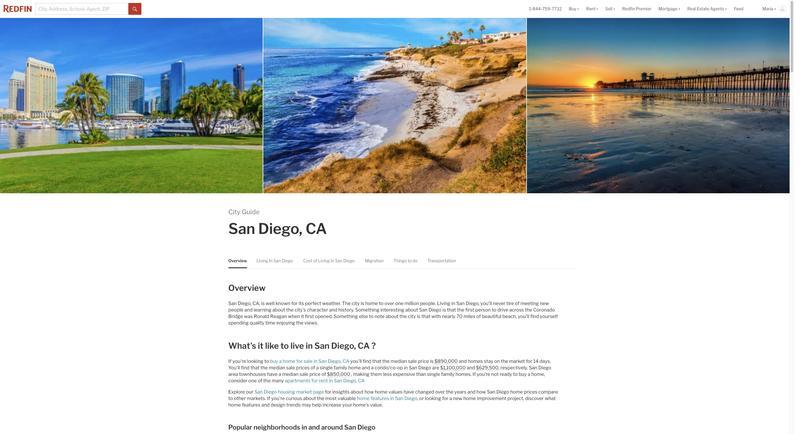 Task type: vqa. For each thing, say whether or not it's contained in the screenshot.
Share button
no



Task type: describe. For each thing, give the bounding box(es) containing it.
maria ▾
[[763, 6, 776, 11]]

person
[[476, 307, 491, 313]]

explore our san diego housing market page
[[228, 389, 324, 395]]

submit search image
[[133, 7, 137, 11]]

2 overview from the top
[[228, 283, 266, 293]]

of up 'across'
[[515, 301, 520, 306]]

that left with
[[422, 314, 431, 319]]

for inside san diego, ca, is well known for its perfect weather. the city is home to over one million people. living in san diego, you'll never tire of meeting new people and learning about the city's character and history. something interesting about san diego is that the first person to drive across the coronado bridge was ronald reagan when it first opened. something else to note about the city is that with nearly 70 miles of beautiful beach, you'll find yourself spending quality time enjoying the views.
[[291, 301, 298, 306]]

0 horizontal spatial buy
[[270, 359, 278, 364]]

one inside if you're not ready to buy a home, consider one of the many
[[249, 378, 257, 384]]

living in san diego
[[257, 258, 293, 263]]

learning
[[254, 307, 271, 313]]

if you're looking to buy a home for sale in san diego, ca you'll find that the median sale price is $890,000
[[228, 359, 458, 364]]

of inside cost of living in san diego "link"
[[313, 258, 317, 263]]

help
[[312, 402, 322, 408]]

popular
[[228, 424, 252, 431]]

▾ for maria ▾
[[774, 6, 776, 11]]

looking for to
[[247, 359, 263, 364]]

you're for looking
[[233, 359, 246, 364]]

beautiful
[[482, 314, 502, 319]]

1 vertical spatial something
[[334, 314, 358, 319]]

living inside san diego, ca, is well known for its perfect weather. the city is home to over one million people. living in san diego, you'll never tire of meeting new people and learning about the city's character and history. something interesting about san diego is that the first person to drive across the coronado bridge was ronald reagan when it first opened. something else to note about the city is that with nearly 70 miles of beautiful beach, you'll find yourself spending quality time enjoying the views.
[[437, 301, 451, 306]]

?
[[372, 341, 376, 351]]

single inside and homes stay on the market for 14 days. you'll find that the median sale prices of        a single family home and a condo/co-op in san diego are
[[320, 365, 333, 371]]

$629,500
[[476, 365, 499, 371]]

live
[[291, 341, 304, 351]]

is up else
[[361, 301, 364, 306]]

have inside san diego area townhouses have a median sale price of
[[267, 372, 278, 377]]

respectively.
[[501, 365, 528, 371]]

for down live
[[296, 359, 303, 364]]

rent
[[586, 6, 596, 11]]

compare
[[539, 389, 558, 395]]

consider
[[228, 378, 248, 384]]

diego left or
[[405, 396, 417, 402]]

popular neighborhoods in and around san diego
[[228, 424, 376, 431]]

million
[[405, 301, 419, 306]]

rent
[[319, 378, 328, 384]]

what
[[545, 396, 556, 402]]

, inside , or looking for a new home improvement project,              discover what home features and design trends may help increase your home's value.
[[417, 396, 418, 402]]

1 vertical spatial find
[[363, 359, 371, 364]]

▾ for rent ▾
[[597, 6, 599, 11]]

do
[[413, 258, 418, 263]]

▾ for mortgage ▾
[[679, 6, 681, 11]]

0 horizontal spatial living
[[257, 258, 268, 263]]

the up condo/co-
[[382, 359, 390, 364]]

never
[[493, 301, 506, 306]]

the down the page
[[317, 396, 324, 402]]

about down million
[[405, 307, 418, 313]]

home down other
[[228, 402, 241, 408]]

$850,000 , making them less expensive        than single family homes.
[[327, 372, 472, 377]]

0 horizontal spatial first
[[305, 314, 314, 319]]

time
[[266, 320, 275, 326]]

▾ for buy ▾
[[577, 6, 579, 11]]

apartments
[[285, 378, 311, 384]]

to down like
[[264, 359, 269, 364]]

changed
[[415, 389, 434, 395]]

many
[[272, 378, 284, 384]]

if for not
[[473, 372, 476, 377]]

1 horizontal spatial price
[[418, 359, 429, 364]]

diego left cost
[[282, 258, 293, 263]]

City, Address, School, Agent, ZIP search field
[[35, 3, 128, 15]]

in inside and homes stay on the market for 14 days. you'll find that the median sale prices of        a single family home and a condo/co-op in san diego are
[[404, 365, 408, 371]]

history.
[[338, 307, 354, 313]]

you'll
[[228, 365, 240, 371]]

and down homes
[[467, 365, 475, 371]]

to inside if you're not ready to buy a home, consider one of the many
[[513, 372, 518, 377]]

features inside , or looking for a new home improvement project,              discover what home features and design trends may help increase your home's value.
[[242, 402, 261, 408]]

page
[[313, 389, 324, 395]]

and inside the for insights about how home values have changed over              the years and how san diego home prices compare to other markets.
[[468, 389, 476, 395]]

1 horizontal spatial city
[[408, 314, 416, 319]]

real estate agents ▾ link
[[688, 0, 727, 18]]

condo/co-
[[375, 365, 397, 371]]

if for curious
[[267, 396, 270, 402]]

weather.
[[322, 301, 341, 306]]

market for for
[[509, 359, 525, 364]]

a inside if you're not ready to buy a home, consider one of the many
[[528, 372, 531, 377]]

0 vertical spatial first
[[466, 307, 475, 313]]

things to do link
[[394, 253, 418, 268]]

migration
[[365, 258, 384, 263]]

bridge
[[228, 314, 243, 319]]

have inside the for insights about how home values have changed over              the years and how san diego home prices compare to other markets.
[[404, 389, 414, 395]]

diego inside and homes stay on the market for 14 days. you'll find that the median sale prices of        a single family home and a condo/co-op in san diego are
[[418, 365, 431, 371]]

diego down home's
[[358, 424, 376, 431]]

1 horizontal spatial family
[[441, 372, 455, 377]]

cost of living in san diego link
[[303, 253, 355, 268]]

price inside san diego area townhouses have a median sale price of
[[310, 372, 321, 377]]

to up interesting
[[379, 301, 384, 306]]

that up condo/co-
[[372, 359, 381, 364]]

valuable
[[338, 396, 356, 402]]

and left around
[[309, 424, 320, 431]]

reagan
[[270, 314, 287, 319]]

the up 70
[[457, 307, 465, 313]]

to left live
[[281, 341, 289, 351]]

enjoying
[[277, 320, 295, 326]]

city guide
[[228, 208, 260, 216]]

1 in from the left
[[269, 258, 273, 263]]

san inside and homes stay on the market for 14 days. you'll find that the median sale prices of        a single family home and a condo/co-op in san diego are
[[409, 365, 417, 371]]

sell ▾ button
[[606, 0, 615, 18]]

about up may
[[303, 396, 316, 402]]

diego down "many"
[[264, 389, 277, 395]]

the up when
[[286, 307, 294, 313]]

buy inside if you're not ready to buy a home, consider one of the many
[[519, 372, 527, 377]]

expensive
[[393, 372, 415, 377]]

was
[[244, 314, 253, 319]]

0 horizontal spatial it
[[258, 341, 264, 351]]

people
[[228, 307, 244, 313]]

ready
[[500, 372, 512, 377]]

that up 'nearly'
[[447, 307, 456, 313]]

feed button
[[731, 0, 759, 18]]

city
[[228, 208, 241, 216]]

$850,000
[[327, 372, 350, 377]]

discover
[[525, 396, 544, 402]]

the inside if you're not ready to buy a home, consider one of the many
[[263, 378, 271, 384]]

quality
[[250, 320, 264, 326]]

home up value.
[[375, 389, 388, 395]]

other
[[234, 396, 246, 402]]

$1,100,000
[[440, 365, 466, 371]]

1 vertical spatial ,
[[351, 372, 352, 377]]

median inside san diego area townhouses have a median sale price of
[[282, 372, 299, 377]]

character
[[307, 307, 328, 313]]

, or looking for a new home improvement project,              discover what home features and design trends may help increase your home's value.
[[228, 396, 556, 408]]

than
[[416, 372, 426, 377]]

diego inside "link"
[[343, 258, 355, 263]]

across
[[510, 307, 524, 313]]

in down what's it like to live in san diego, ca ?
[[314, 359, 318, 364]]

days.
[[540, 359, 551, 364]]

about inside the for insights about how home values have changed over              the years and how san diego home prices compare to other markets.
[[351, 389, 364, 395]]

0 vertical spatial features
[[371, 396, 389, 402]]

if for looking
[[228, 359, 232, 364]]

for inside , or looking for a new home improvement project,              discover what home features and design trends may help increase your home's value.
[[442, 396, 449, 402]]

agents
[[710, 6, 724, 11]]

sell
[[606, 6, 613, 11]]

and up $1,100,000
[[459, 359, 467, 364]]

redfin premier
[[623, 6, 652, 11]]

in down may
[[302, 424, 307, 431]]

apartments for rent in san diego, ca
[[285, 378, 365, 384]]

of inside if you're not ready to buy a home, consider one of the many
[[258, 378, 262, 384]]

not
[[491, 372, 499, 377]]

san diego area townhouses have a median sale price of
[[228, 365, 552, 377]]

premier
[[636, 6, 652, 11]]

sale inside and homes stay on the market for 14 days. you'll find that the median sale prices of        a single family home and a condo/co-op in san diego are
[[286, 365, 295, 371]]

1 overview from the top
[[228, 258, 247, 263]]

opened.
[[315, 314, 333, 319]]

$890,000
[[435, 359, 458, 364]]

rent ▾ button
[[583, 0, 602, 18]]

$1,100,000 and $629,500 , respectively.
[[440, 365, 528, 371]]

less
[[383, 372, 392, 377]]

estate
[[697, 6, 710, 11]]

0 vertical spatial something
[[355, 307, 380, 313]]

2 vertical spatial you'll
[[350, 359, 362, 364]]

2 how from the left
[[477, 389, 486, 395]]

buy ▾ button
[[569, 0, 579, 18]]

rent ▾ button
[[586, 0, 599, 18]]

redfin premier button
[[619, 0, 655, 18]]

when
[[288, 314, 300, 319]]

increase
[[323, 402, 341, 408]]

is up 'nearly'
[[443, 307, 446, 313]]

family inside and homes stay on the market for 14 days. you'll find that the median sale prices of        a single family home and a condo/co-op in san diego are
[[334, 365, 347, 371]]

the down when
[[296, 320, 304, 326]]

is up are
[[430, 359, 434, 364]]

prices inside and homes stay on the market for 14 days. you'll find that the median sale prices of        a single family home and a condo/co-op in san diego are
[[296, 365, 310, 371]]

2 horizontal spatial you'll
[[518, 314, 530, 319]]

with
[[432, 314, 441, 319]]

in down the values
[[390, 396, 394, 402]]

sell ▾
[[606, 6, 615, 11]]

most
[[325, 396, 337, 402]]

if you're curious about the most valuable home features in san diego
[[267, 396, 417, 402]]

5 ▾ from the left
[[725, 6, 727, 11]]

is down million
[[417, 314, 421, 319]]

your
[[342, 402, 352, 408]]

years
[[455, 389, 467, 395]]



Task type: locate. For each thing, give the bounding box(es) containing it.
cost
[[303, 258, 312, 263]]

one
[[395, 301, 404, 306], [249, 378, 257, 384]]

and inside , or looking for a new home improvement project,              discover what home features and design trends may help increase your home's value.
[[262, 402, 270, 408]]

san inside "link"
[[335, 258, 343, 263]]

family up $850,000
[[334, 365, 347, 371]]

1 vertical spatial have
[[404, 389, 414, 395]]

what's it like to live in san diego, ca ?
[[228, 341, 376, 351]]

0 vertical spatial if
[[228, 359, 232, 364]]

of inside and homes stay on the market for 14 days. you'll find that the median sale prices of        a single family home and a condo/co-op in san diego are
[[311, 365, 315, 371]]

price
[[418, 359, 429, 364], [310, 372, 321, 377]]

over inside the for insights about how home values have changed over              the years and how san diego home prices compare to other markets.
[[435, 389, 445, 395]]

curious
[[286, 396, 302, 402]]

1-
[[529, 6, 533, 11]]

like
[[265, 341, 279, 351]]

and homes stay on the market for 14 days. you'll find that the median sale prices of        a single family home and a condo/co-op in san diego are
[[228, 359, 551, 371]]

6 ▾ from the left
[[774, 6, 776, 11]]

0 horizontal spatial if
[[228, 359, 232, 364]]

1 vertical spatial new
[[453, 396, 463, 402]]

diego left migration
[[343, 258, 355, 263]]

about down interesting
[[386, 314, 399, 319]]

1 vertical spatial if
[[473, 372, 476, 377]]

and down weather.
[[329, 307, 337, 313]]

0 horizontal spatial you'll
[[350, 359, 362, 364]]

new
[[540, 301, 549, 306], [453, 396, 463, 402]]

diego inside san diego area townhouses have a median sale price of
[[539, 365, 552, 371]]

to right else
[[369, 314, 374, 319]]

0 vertical spatial it
[[301, 314, 304, 319]]

in right live
[[306, 341, 313, 351]]

▾ right buy
[[577, 6, 579, 11]]

buy
[[569, 6, 577, 11]]

and up making at the bottom left of page
[[362, 365, 370, 371]]

first
[[466, 307, 475, 313], [305, 314, 314, 319]]

san
[[228, 220, 255, 238], [274, 258, 281, 263], [335, 258, 343, 263], [228, 301, 237, 306], [456, 301, 465, 306], [419, 307, 428, 313], [315, 341, 330, 351], [319, 359, 327, 364], [409, 365, 417, 371], [529, 365, 538, 371], [334, 378, 342, 384], [255, 389, 263, 395], [487, 389, 496, 395], [395, 396, 404, 402], [344, 424, 356, 431]]

living right overview link at the bottom left
[[257, 258, 268, 263]]

family down $1,100,000
[[441, 372, 455, 377]]

find inside san diego, ca, is well known for its perfect weather. the city is home to over one million people. living in san diego, you'll never tire of meeting new people and learning about the city's character and history. something interesting about san diego is that the first person to drive across the coronado bridge was ronald reagan when it first opened. something else to note about the city is that with nearly 70 miles of beautiful beach, you'll find yourself spending quality time enjoying the views.
[[531, 314, 539, 319]]

the left "many"
[[263, 378, 271, 384]]

features
[[371, 396, 389, 402], [242, 402, 261, 408]]

2 vertical spatial median
[[282, 372, 299, 377]]

market up curious
[[296, 389, 312, 395]]

living up 'nearly'
[[437, 301, 451, 306]]

one up interesting
[[395, 301, 404, 306]]

if inside if you're not ready to buy a home, consider one of the many
[[473, 372, 476, 377]]

0 vertical spatial one
[[395, 301, 404, 306]]

nearly
[[442, 314, 456, 319]]

1 horizontal spatial market
[[509, 359, 525, 364]]

1 horizontal spatial in
[[331, 258, 334, 263]]

townhouses
[[239, 372, 266, 377]]

value.
[[370, 402, 383, 408]]

1 vertical spatial prices
[[524, 389, 538, 395]]

1 vertical spatial features
[[242, 402, 261, 408]]

0 horizontal spatial have
[[267, 372, 278, 377]]

in inside san diego, ca, is well known for its perfect weather. the city is home to over one million people. living in san diego, you'll never tire of meeting new people and learning about the city's character and history. something interesting about san diego is that the first person to drive across the coronado bridge was ronald reagan when it first opened. something else to note about the city is that with nearly 70 miles of beautiful beach, you'll find yourself spending quality time enjoying the views.
[[452, 301, 455, 306]]

things to do
[[394, 258, 418, 263]]

1 horizontal spatial how
[[477, 389, 486, 395]]

0 horizontal spatial features
[[242, 402, 261, 408]]

1 horizontal spatial you're
[[271, 396, 285, 402]]

, left making at the bottom left of page
[[351, 372, 352, 377]]

it down city's
[[301, 314, 304, 319]]

you'll down 'across'
[[518, 314, 530, 319]]

1 vertical spatial one
[[249, 378, 257, 384]]

1 horizontal spatial ,
[[417, 396, 418, 402]]

diego,
[[258, 220, 303, 238], [238, 301, 252, 306], [466, 301, 480, 306], [331, 341, 356, 351], [328, 359, 342, 364], [343, 378, 357, 384]]

0 horizontal spatial one
[[249, 378, 257, 384]]

mortgage ▾
[[659, 6, 681, 11]]

over up interesting
[[385, 301, 394, 306]]

1 vertical spatial city
[[408, 314, 416, 319]]

0 horizontal spatial prices
[[296, 365, 310, 371]]

if down explore our san diego housing market page
[[267, 396, 270, 402]]

how up value.
[[365, 389, 374, 395]]

1 ▾ from the left
[[577, 6, 579, 11]]

sell ▾ button
[[602, 0, 619, 18]]

and up was
[[245, 307, 253, 313]]

0 horizontal spatial find
[[241, 365, 250, 371]]

living right cost
[[318, 258, 330, 263]]

san inside san diego area townhouses have a median sale price of
[[529, 365, 538, 371]]

them
[[371, 372, 382, 377]]

2 ▾ from the left
[[597, 6, 599, 11]]

0 horizontal spatial in
[[269, 258, 273, 263]]

in right 'rent'
[[329, 378, 333, 384]]

about up the 'reagan'
[[272, 307, 285, 313]]

the
[[286, 307, 294, 313], [457, 307, 465, 313], [525, 307, 532, 313], [400, 314, 407, 319], [296, 320, 304, 326], [382, 359, 390, 364], [501, 359, 508, 364], [261, 365, 268, 371], [263, 378, 271, 384], [446, 389, 454, 395], [317, 396, 324, 402]]

1-844-759-7732
[[529, 6, 562, 11]]

▾ right rent
[[597, 6, 599, 11]]

1 horizontal spatial if
[[267, 396, 270, 402]]

of inside san diego area townhouses have a median sale price of
[[322, 372, 326, 377]]

something down history.
[[334, 314, 358, 319]]

home inside san diego, ca, is well known for its perfect weather. the city is home to over one million people. living in san diego, you'll never tire of meeting new people and learning about the city's character and history. something interesting about san diego is that the first person to drive across the coronado bridge was ronald reagan when it first opened. something else to note about the city is that with nearly 70 miles of beautiful beach, you'll find yourself spending quality time enjoying the views.
[[365, 301, 378, 306]]

city down million
[[408, 314, 416, 319]]

of up 'rent'
[[322, 372, 326, 377]]

how up improvement
[[477, 389, 486, 395]]

it
[[301, 314, 304, 319], [258, 341, 264, 351]]

prices down buy a home for sale in san diego, ca link
[[296, 365, 310, 371]]

median inside and homes stay on the market for 14 days. you'll find that the median sale prices of        a single family home and a condo/co-op in san diego are
[[269, 365, 285, 371]]

for inside the for insights about how home values have changed over              the years and how san diego home prices compare to other markets.
[[325, 389, 331, 395]]

the up townhouses at bottom
[[261, 365, 268, 371]]

buy down the respectively.
[[519, 372, 527, 377]]

prices inside the for insights about how home values have changed over              the years and how san diego home prices compare to other markets.
[[524, 389, 538, 395]]

0 vertical spatial you'll
[[481, 301, 492, 306]]

apartments for rent in san diego, ca link
[[285, 378, 365, 384]]

▾ for sell ▾
[[614, 6, 615, 11]]

home up making at the bottom left of page
[[348, 365, 361, 371]]

buy down like
[[270, 359, 278, 364]]

looking for for
[[425, 396, 441, 402]]

price up 'than'
[[418, 359, 429, 364]]

4 ▾ from the left
[[679, 6, 681, 11]]

one down townhouses at bottom
[[249, 378, 257, 384]]

of down buy a home for sale in san diego, ca link
[[311, 365, 315, 371]]

market up the respectively.
[[509, 359, 525, 364]]

14
[[534, 359, 539, 364]]

, left or
[[417, 396, 418, 402]]

in inside "link"
[[331, 258, 334, 263]]

living inside "link"
[[318, 258, 330, 263]]

of down townhouses at bottom
[[258, 378, 262, 384]]

for left 'rent'
[[312, 378, 318, 384]]

1 horizontal spatial it
[[301, 314, 304, 319]]

that
[[447, 307, 456, 313], [422, 314, 431, 319], [372, 359, 381, 364], [251, 365, 260, 371]]

it left like
[[258, 341, 264, 351]]

homes
[[468, 359, 483, 364]]

home down live
[[283, 359, 295, 364]]

0 horizontal spatial ,
[[351, 372, 352, 377]]

0 horizontal spatial you're
[[233, 359, 246, 364]]

what's
[[228, 341, 256, 351]]

2 in from the left
[[331, 258, 334, 263]]

2 horizontal spatial if
[[473, 372, 476, 377]]

70
[[457, 314, 463, 319]]

1 vertical spatial family
[[441, 372, 455, 377]]

real
[[688, 6, 696, 11]]

over inside san diego, ca, is well known for its perfect weather. the city is home to over one million people. living in san diego, you'll never tire of meeting new people and learning about the city's character and history. something interesting about san diego is that the first person to drive across the coronado bridge was ronald reagan when it first opened. something else to note about the city is that with nearly 70 miles of beautiful beach, you'll find yourself spending quality time enjoying the views.
[[385, 301, 394, 306]]

diego up 'than'
[[418, 365, 431, 371]]

real estate agents ▾ button
[[684, 0, 731, 18]]

looking down changed
[[425, 396, 441, 402]]

diego up improvement
[[497, 389, 509, 395]]

migration link
[[365, 253, 384, 268]]

find down coronado
[[531, 314, 539, 319]]

if left you're
[[473, 372, 476, 377]]

and right years
[[468, 389, 476, 395]]

0 vertical spatial ,
[[499, 365, 500, 371]]

our
[[246, 389, 254, 395]]

1 vertical spatial you'll
[[518, 314, 530, 319]]

1 vertical spatial single
[[427, 372, 440, 377]]

2 vertical spatial if
[[267, 396, 270, 402]]

2 horizontal spatial living
[[437, 301, 451, 306]]

0 vertical spatial prices
[[296, 365, 310, 371]]

looking up townhouses at bottom
[[247, 359, 263, 364]]

1 how from the left
[[365, 389, 374, 395]]

diego
[[282, 258, 293, 263], [343, 258, 355, 263], [429, 307, 442, 313], [418, 365, 431, 371], [539, 365, 552, 371], [264, 389, 277, 395], [497, 389, 509, 395], [405, 396, 417, 402], [358, 424, 376, 431]]

,
[[499, 365, 500, 371], [351, 372, 352, 377], [417, 396, 418, 402]]

it inside san diego, ca, is well known for its perfect weather. the city is home to over one million people. living in san diego, you'll never tire of meeting new people and learning about the city's character and history. something interesting about san diego is that the first person to drive across the coronado bridge was ronald reagan when it first opened. something else to note about the city is that with nearly 70 miles of beautiful beach, you'll find yourself spending quality time enjoying the views.
[[301, 314, 304, 319]]

in
[[269, 258, 273, 263], [331, 258, 334, 263]]

new inside , or looking for a new home improvement project,              discover what home features and design trends may help increase your home's value.
[[453, 396, 463, 402]]

over right changed
[[435, 389, 445, 395]]

perfect
[[305, 301, 321, 306]]

1 vertical spatial market
[[296, 389, 312, 395]]

diego inside san diego, ca, is well known for its perfect weather. the city is home to over one million people. living in san diego, you'll never tire of meeting new people and learning about the city's character and history. something interesting about san diego is that the first person to drive across the coronado bridge was ronald reagan when it first opened. something else to note about the city is that with nearly 70 miles of beautiful beach, you'll find yourself spending quality time enjoying the views.
[[429, 307, 442, 313]]

the
[[342, 301, 351, 306]]

buy ▾ button
[[566, 0, 583, 18]]

the right on
[[501, 359, 508, 364]]

1 horizontal spatial buy
[[519, 372, 527, 377]]

market inside and homes stay on the market for 14 days. you'll find that the median sale prices of        a single family home and a condo/co-op in san diego are
[[509, 359, 525, 364]]

2 horizontal spatial ,
[[499, 365, 500, 371]]

price up 'rent'
[[310, 372, 321, 377]]

1 horizontal spatial features
[[371, 396, 389, 402]]

1 horizontal spatial have
[[404, 389, 414, 395]]

market
[[509, 359, 525, 364], [296, 389, 312, 395]]

you'll up person
[[481, 301, 492, 306]]

to up beautiful
[[492, 307, 497, 313]]

0 vertical spatial over
[[385, 301, 394, 306]]

1 horizontal spatial living
[[318, 258, 330, 263]]

1 vertical spatial median
[[269, 365, 285, 371]]

overview
[[228, 258, 247, 263], [228, 283, 266, 293]]

interesting
[[381, 307, 404, 313]]

sale inside san diego area townhouses have a median sale price of
[[300, 372, 309, 377]]

0 horizontal spatial over
[[385, 301, 394, 306]]

a inside san diego area townhouses have a median sale price of
[[279, 372, 281, 377]]

1 vertical spatial price
[[310, 372, 321, 377]]

0 horizontal spatial family
[[334, 365, 347, 371]]

1 horizontal spatial new
[[540, 301, 549, 306]]

0 vertical spatial new
[[540, 301, 549, 306]]

0 vertical spatial looking
[[247, 359, 263, 364]]

1 horizontal spatial first
[[466, 307, 475, 313]]

for right or
[[442, 396, 449, 402]]

home up "note"
[[365, 301, 378, 306]]

1 horizontal spatial single
[[427, 372, 440, 377]]

explore
[[228, 389, 245, 395]]

san inside the for insights about how home values have changed over              the years and how san diego home prices compare to other markets.
[[487, 389, 496, 395]]

is up learning
[[261, 301, 265, 306]]

single
[[320, 365, 333, 371], [427, 372, 440, 377]]

rent ▾
[[586, 6, 599, 11]]

0 vertical spatial have
[[267, 372, 278, 377]]

0 vertical spatial city
[[352, 301, 360, 306]]

0 vertical spatial find
[[531, 314, 539, 319]]

and
[[245, 307, 253, 313], [329, 307, 337, 313], [459, 359, 467, 364], [362, 365, 370, 371], [467, 365, 475, 371], [468, 389, 476, 395], [262, 402, 270, 408], [309, 424, 320, 431]]

insights
[[332, 389, 350, 395]]

transportation
[[428, 258, 456, 263]]

1 vertical spatial you're
[[271, 396, 285, 402]]

note
[[375, 314, 385, 319]]

for left its
[[291, 301, 298, 306]]

of right cost
[[313, 258, 317, 263]]

1 horizontal spatial looking
[[425, 396, 441, 402]]

ca,
[[253, 301, 260, 306]]

one inside san diego, ca, is well known for its perfect weather. the city is home to over one million people. living in san diego, you'll never tire of meeting new people and learning about the city's character and history. something interesting about san diego is that the first person to drive across the coronado bridge was ronald reagan when it first opened. something else to note about the city is that with nearly 70 miles of beautiful beach, you'll find yourself spending quality time enjoying the views.
[[395, 301, 404, 306]]

1 horizontal spatial over
[[435, 389, 445, 395]]

1 horizontal spatial find
[[363, 359, 371, 364]]

market for page
[[296, 389, 312, 395]]

city
[[352, 301, 360, 306], [408, 314, 416, 319]]

in right op in the right of the page
[[404, 365, 408, 371]]

0 horizontal spatial price
[[310, 372, 321, 377]]

to left "do"
[[408, 258, 412, 263]]

first up miles
[[466, 307, 475, 313]]

new inside san diego, ca, is well known for its perfect weather. the city is home to over one million people. living in san diego, you'll never tire of meeting new people and learning about the city's character and history. something interesting about san diego is that the first person to drive across the coronado bridge was ronald reagan when it first opened. something else to note about the city is that with nearly 70 miles of beautiful beach, you'll find yourself spending quality time enjoying the views.
[[540, 301, 549, 306]]

0 vertical spatial market
[[509, 359, 525, 364]]

ronald
[[254, 314, 269, 319]]

single up apartments for rent in san diego, ca link
[[320, 365, 333, 371]]

you're for curious
[[271, 396, 285, 402]]

home up home's
[[357, 396, 370, 402]]

2 horizontal spatial find
[[531, 314, 539, 319]]

1 vertical spatial looking
[[425, 396, 441, 402]]

home inside and homes stay on the market for 14 days. you'll find that the median sale prices of        a single family home and a condo/co-op in san diego are
[[348, 365, 361, 371]]

neighborhoods
[[254, 424, 300, 431]]

the down meeting
[[525, 307, 532, 313]]

making
[[353, 372, 370, 377]]

1 vertical spatial first
[[305, 314, 314, 319]]

for up most
[[325, 389, 331, 395]]

of down person
[[476, 314, 481, 319]]

median up op in the right of the page
[[391, 359, 407, 364]]

▾ right the maria
[[774, 6, 776, 11]]

improvement
[[477, 396, 507, 402]]

looking inside , or looking for a new home improvement project,              discover what home features and design trends may help increase your home's value.
[[425, 396, 441, 402]]

to inside the for insights about how home values have changed over              the years and how san diego home prices compare to other markets.
[[228, 396, 233, 402]]

stay
[[484, 359, 493, 364]]

3 ▾ from the left
[[614, 6, 615, 11]]

home down years
[[464, 396, 476, 402]]

you'll
[[481, 301, 492, 306], [518, 314, 530, 319], [350, 359, 362, 364]]

for inside and homes stay on the market for 14 days. you'll find that the median sale prices of        a single family home and a condo/co-op in san diego are
[[526, 359, 533, 364]]

overview link
[[228, 253, 247, 268]]

1 vertical spatial it
[[258, 341, 264, 351]]

buy ▾
[[569, 6, 579, 11]]

, down on
[[499, 365, 500, 371]]

meeting
[[521, 301, 539, 306]]

and down markets.
[[262, 402, 270, 408]]

for insights about how home values have changed over              the years and how san diego home prices compare to other markets.
[[228, 389, 558, 402]]

to
[[408, 258, 412, 263], [379, 301, 384, 306], [492, 307, 497, 313], [369, 314, 374, 319], [281, 341, 289, 351], [264, 359, 269, 364], [513, 372, 518, 377], [228, 396, 233, 402]]

0 vertical spatial family
[[334, 365, 347, 371]]

features down markets.
[[242, 402, 261, 408]]

2 vertical spatial find
[[241, 365, 250, 371]]

features up value.
[[371, 396, 389, 402]]

median up the apartments
[[282, 372, 299, 377]]

a inside , or looking for a new home improvement project,              discover what home features and design trends may help increase your home's value.
[[450, 396, 452, 402]]

something
[[355, 307, 380, 313], [334, 314, 358, 319]]

0 horizontal spatial new
[[453, 396, 463, 402]]

trends
[[287, 402, 301, 408]]

cost of living in san diego
[[303, 258, 355, 263]]

have right the values
[[404, 389, 414, 395]]

new up coronado
[[540, 301, 549, 306]]

0 horizontal spatial how
[[365, 389, 374, 395]]

1 horizontal spatial one
[[395, 301, 404, 306]]

0 vertical spatial median
[[391, 359, 407, 364]]

1 horizontal spatial prices
[[524, 389, 538, 395]]

that inside and homes stay on the market for 14 days. you'll find that the median sale prices of        a single family home and a condo/co-op in san diego are
[[251, 365, 260, 371]]

find inside and homes stay on the market for 14 days. you'll find that the median sale prices of        a single family home and a condo/co-op in san diego are
[[241, 365, 250, 371]]

0 vertical spatial overview
[[228, 258, 247, 263]]

0 horizontal spatial city
[[352, 301, 360, 306]]

diego inside the for insights about how home values have changed over              the years and how san diego home prices compare to other markets.
[[497, 389, 509, 395]]

2 vertical spatial ,
[[417, 396, 418, 402]]

1 vertical spatial over
[[435, 389, 445, 395]]

diego down "days."
[[539, 365, 552, 371]]

mortgage
[[659, 6, 678, 11]]

1 vertical spatial buy
[[519, 372, 527, 377]]

housing
[[278, 389, 295, 395]]

the inside the for insights about how home values have changed over              the years and how san diego home prices compare to other markets.
[[446, 389, 454, 395]]

1 vertical spatial overview
[[228, 283, 266, 293]]

0 vertical spatial buy
[[270, 359, 278, 364]]

the down interesting
[[400, 314, 407, 319]]

0 vertical spatial single
[[320, 365, 333, 371]]

1 horizontal spatial you'll
[[481, 301, 492, 306]]

median up "many"
[[269, 365, 285, 371]]

home up project,
[[510, 389, 523, 395]]

0 horizontal spatial single
[[320, 365, 333, 371]]

759-
[[542, 6, 552, 11]]

else
[[359, 314, 368, 319]]

you're up you'll
[[233, 359, 246, 364]]

0 horizontal spatial looking
[[247, 359, 263, 364]]

well
[[266, 301, 275, 306]]

maria
[[763, 6, 774, 11]]

its
[[299, 301, 304, 306]]

if
[[228, 359, 232, 364], [473, 372, 476, 377], [267, 396, 270, 402]]

0 vertical spatial you're
[[233, 359, 246, 364]]

prices up discover
[[524, 389, 538, 395]]



